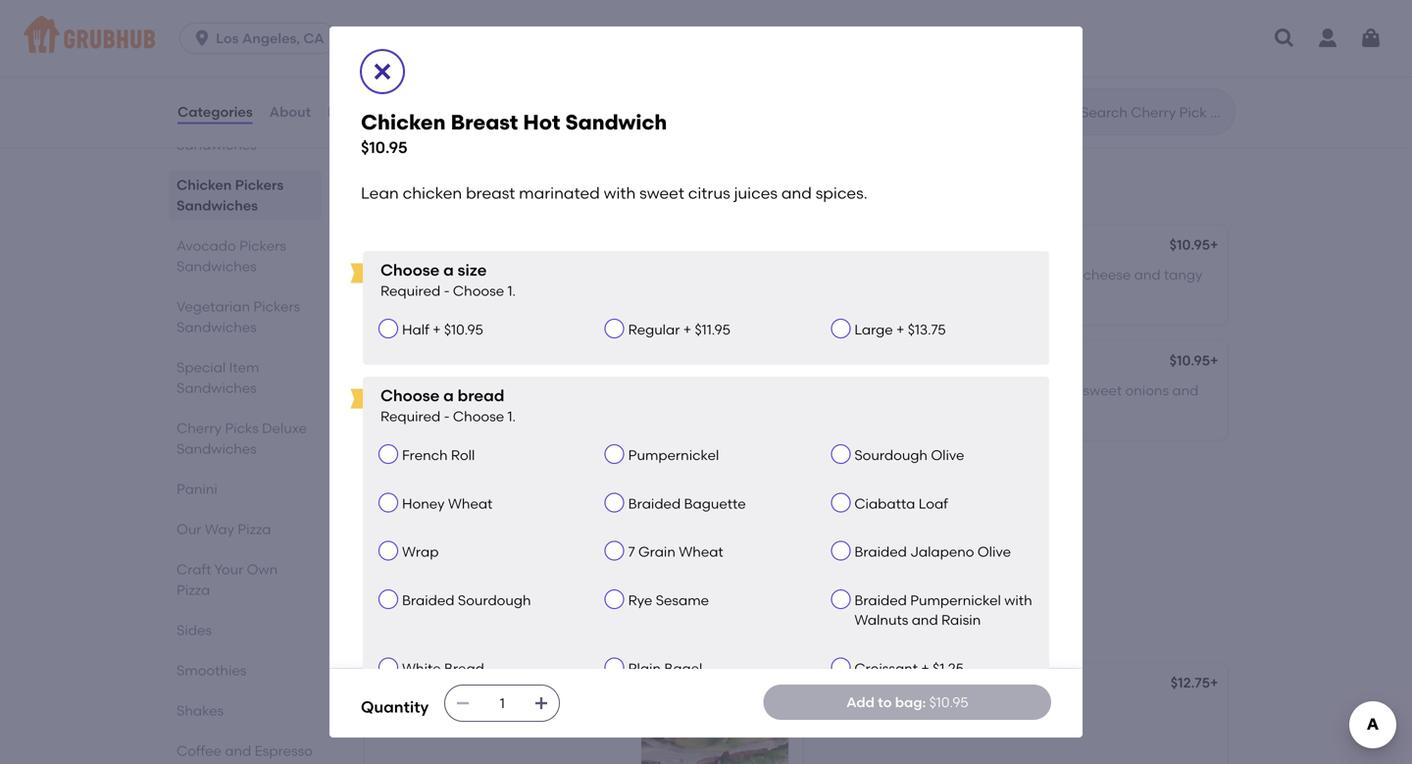 Task type: vqa. For each thing, say whether or not it's contained in the screenshot.
sauce.
yes



Task type: locate. For each thing, give the bounding box(es) containing it.
lean down reviews button
[[361, 183, 399, 203]]

$10.95 + up tangy
[[1170, 237, 1219, 253]]

0 vertical spatial salad
[[472, 32, 512, 49]]

1 turkey from the left
[[440, 676, 484, 693]]

chicken inside chicken pickers sandwiches
[[177, 177, 232, 193]]

2 vertical spatial your
[[430, 623, 455, 638]]

chicken down chicken parmesan hot sandwich
[[880, 266, 932, 283]]

with inside thick cut chicken breast with parmesan cheese and tangy marinara sauce.
[[981, 266, 1009, 283]]

cherry pick chicken salad sandwich
[[377, 470, 625, 487]]

breast down scoops
[[451, 110, 518, 135]]

and
[[413, 32, 440, 49], [583, 60, 609, 77], [782, 183, 812, 203], [743, 266, 769, 283], [1135, 266, 1161, 283], [1173, 382, 1199, 399], [377, 402, 403, 419], [871, 402, 897, 419], [418, 518, 444, 534], [912, 612, 939, 629], [225, 743, 251, 759]]

1 vertical spatial wheat
[[679, 544, 724, 560]]

bbq down marinara
[[816, 354, 846, 371]]

sandwiches inside tuna pickers sandwiches
[[177, 136, 257, 153]]

2 horizontal spatial parmesan
[[1012, 266, 1080, 283]]

2 additional from the top
[[654, 623, 712, 638]]

0 horizontal spatial bbq
[[816, 354, 846, 371]]

thick down bbq chicken sandwich
[[816, 382, 852, 399]]

chicken pickers sandwiches
[[177, 177, 284, 214]]

veggies inside avocado pickers sandwiches served with your choice of bread. add extras for an additional charge. veggies no extra charge,
[[762, 623, 807, 638]]

sandwiches inside special item sandwiches
[[177, 380, 257, 396]]

1 vertical spatial spices.
[[377, 286, 422, 303]]

1. inside 'choose a size required - choose 1.'
[[508, 283, 516, 299]]

chicken for chicken pickers sandwiches
[[177, 177, 232, 193]]

1 required from the top
[[381, 283, 441, 299]]

2 required from the top
[[381, 408, 441, 425]]

lean chicken breast marinated with sweet citrus juices and spices.
[[361, 183, 868, 203], [377, 266, 769, 303]]

sandwiches up avocado pickers sandwiches
[[177, 197, 258, 214]]

tuna inside tuna pickers sandwiches
[[177, 116, 209, 132]]

sandwiches
[[177, 136, 257, 153], [177, 197, 258, 214], [177, 258, 257, 275], [177, 319, 257, 336], [177, 380, 257, 396], [177, 440, 257, 457], [539, 596, 664, 621]]

parmesan up marinara
[[875, 239, 943, 255]]

svg image inside los angeles, ca button
[[192, 28, 212, 48]]

salad for scoops
[[472, 32, 512, 49]]

$10.95 +
[[731, 237, 779, 253], [1170, 237, 1219, 253], [731, 352, 779, 369], [1170, 352, 1219, 369]]

avocado for avocado turkey sandwich
[[377, 676, 437, 693]]

1 horizontal spatial sourdough
[[855, 447, 928, 464]]

0 vertical spatial charge.
[[715, 186, 759, 200]]

tomatoes,
[[1012, 382, 1080, 399]]

1 vertical spatial sauce.
[[882, 286, 925, 303]]

hot for chicken breast hot sandwich
[[482, 239, 507, 255]]

1 vertical spatial add
[[553, 623, 577, 638]]

a left size
[[444, 261, 454, 280]]

0 vertical spatial lean
[[361, 183, 399, 203]]

a inside choose a bread required - choose 1.
[[444, 386, 454, 405]]

pickers inside tuna pickers sandwiches
[[213, 116, 260, 132]]

choice down fresh
[[377, 80, 422, 97]]

cut inside thick cut chicken breast with tomatoes, sweet onions and a sweet and smoky bbq sauce.
[[855, 382, 877, 399]]

mixed
[[521, 498, 562, 514]]

required up french
[[381, 408, 441, 425]]

2 horizontal spatial spices.
[[816, 183, 868, 203]]

0 vertical spatial breast
[[451, 110, 518, 135]]

wheat right grain
[[679, 544, 724, 560]]

0 horizontal spatial salad
[[472, 32, 512, 49]]

hot for chicken parmesan hot sandwich
[[947, 239, 971, 255]]

salad
[[472, 32, 512, 49], [516, 470, 556, 487]]

chicken inside chicken breast hot sandwich $10.95
[[361, 110, 446, 135]]

0 horizontal spatial turkey
[[440, 676, 484, 693]]

$10.95
[[361, 138, 408, 157], [731, 237, 771, 253], [1170, 237, 1211, 253], [444, 321, 484, 338], [731, 352, 771, 369], [1170, 352, 1211, 369], [930, 694, 969, 711]]

$10.95 + for lean chicken breast marinated with sweet citrus juices and spices.
[[731, 237, 779, 253]]

1 vertical spatial tuna
[[177, 116, 209, 132]]

egg
[[612, 60, 639, 77]]

a left the bread
[[444, 386, 454, 405]]

choose up half
[[381, 261, 440, 280]]

1 extra from the top
[[827, 186, 856, 200]]

size
[[458, 261, 487, 280]]

0 vertical spatial olive
[[931, 447, 965, 464]]

los
[[216, 30, 239, 47]]

1. for size
[[508, 283, 516, 299]]

sandwiches inside avocado pickers sandwiches
[[177, 258, 257, 275]]

1 vertical spatial sourdough
[[458, 592, 531, 609]]

2 vertical spatial parmesan
[[573, 382, 641, 399]]

1 vertical spatial caesar
[[406, 402, 455, 419]]

baguette
[[684, 495, 746, 512]]

braided up walnuts
[[855, 592, 907, 609]]

served
[[361, 186, 400, 200], [361, 623, 400, 638]]

chicken up marinara
[[816, 239, 871, 255]]

an inside avocado pickers sandwiches served with your choice of bread. add extras for an additional charge. veggies no extra charge,
[[636, 623, 651, 638]]

half
[[402, 321, 429, 338]]

1 horizontal spatial bbq
[[947, 402, 976, 419]]

of down braided sourdough
[[499, 623, 510, 638]]

2 vertical spatial spices.
[[448, 518, 493, 534]]

chicken inside thick cut chicken breast with tomatoes, sweet onions and a sweet and smoky bbq sauce.
[[880, 382, 932, 399]]

0 vertical spatial svg image
[[371, 60, 394, 83]]

olive
[[931, 447, 965, 464], [978, 544, 1011, 560]]

required up half
[[381, 283, 441, 299]]

$14.50
[[729, 30, 771, 47]]

caesar
[[435, 354, 485, 371], [406, 402, 455, 419]]

braided down wrap
[[402, 592, 455, 609]]

lean
[[361, 183, 399, 203], [377, 266, 410, 283]]

charge, up the croissant
[[859, 623, 903, 638]]

parmesan for thick cut chicken breast with parmesan cheese and tangy marinara sauce.
[[1012, 266, 1080, 283]]

plain bagel
[[629, 660, 703, 677]]

breast inside chicken breast hot sandwich $10.95
[[451, 110, 518, 135]]

$11.95
[[695, 321, 731, 338]]

pickers for avocado pickers sandwiches
[[239, 237, 286, 254]]

1 horizontal spatial pumpernickel
[[911, 592, 1001, 609]]

thick
[[816, 266, 852, 283], [377, 382, 412, 399], [816, 382, 852, 399]]

1 vertical spatial 1.
[[508, 408, 516, 425]]

parmesan left cheese,
[[573, 382, 641, 399]]

1 vertical spatial pizza
[[177, 582, 210, 598]]

0 vertical spatial 1.
[[508, 283, 516, 299]]

tuna
[[548, 60, 579, 77]]

1 vertical spatial for
[[618, 623, 633, 638]]

1 vertical spatial required
[[381, 408, 441, 425]]

sourdough
[[855, 447, 928, 464], [458, 592, 531, 609]]

sauce. inside thick cut chicken breast with parmesan cheese and tangy marinara sauce.
[[882, 286, 925, 303]]

braided inside the braided pumpernickel with walnuts and raisin
[[855, 592, 907, 609]]

1. down 'chicken breast hot sandwich'
[[508, 283, 516, 299]]

sliced chicken breast mixed with grapes, celery, onions, mayo and spices.
[[377, 498, 744, 534]]

your inside fresh prepared scoops of tuna and egg salad with your choice of sauce.
[[713, 60, 742, 77]]

$12.75 +
[[1171, 674, 1219, 691]]

1. up "cherry pick chicken salad sandwich"
[[508, 408, 516, 425]]

- up 'half + $10.95'
[[444, 283, 450, 299]]

sandwiches for avocado pickers sandwiches served with your choice of bread. add extras for an additional charge. veggies no extra charge,
[[539, 596, 664, 621]]

1. inside choose a bread required - choose 1.
[[508, 408, 516, 425]]

1 - from the top
[[444, 283, 450, 299]]

a
[[444, 261, 454, 280], [444, 386, 454, 405], [816, 402, 825, 419]]

1 vertical spatial olive
[[978, 544, 1011, 560]]

breast up smoky in the right of the page
[[935, 382, 978, 399]]

tuna up fresh
[[377, 32, 410, 49]]

1 vertical spatial -
[[444, 408, 450, 425]]

svg image
[[371, 60, 394, 83], [534, 696, 550, 711]]

breast down 'chicken breast hot sandwich'
[[468, 266, 511, 283]]

0 vertical spatial sourdough
[[855, 447, 928, 464]]

breast down chicken parmesan hot sandwich
[[935, 266, 978, 283]]

avocado down wrap
[[361, 596, 454, 621]]

1 charge. from the top
[[715, 186, 759, 200]]

2 vertical spatial choice
[[458, 623, 496, 638]]

chicken down tuna pickers sandwiches
[[177, 177, 232, 193]]

1 horizontal spatial salad
[[516, 470, 556, 487]]

breast down "cherry pick chicken salad sandwich"
[[475, 498, 518, 514]]

sandwich inside chicken breast hot sandwich $10.95
[[566, 110, 667, 135]]

large
[[855, 321, 893, 338]]

reviews button
[[327, 77, 383, 147]]

cherry for cherry picks deluxe sandwiches
[[177, 420, 222, 437]]

tuna for tuna pickers sandwiches
[[177, 116, 209, 132]]

1 horizontal spatial wheat
[[679, 544, 724, 560]]

los angeles, ca button
[[180, 23, 345, 54]]

of inside avocado pickers sandwiches served with your choice of bread. add extras for an additional charge. veggies no extra charge,
[[499, 623, 510, 638]]

0 vertical spatial bread.
[[513, 186, 550, 200]]

sandwiches for tuna pickers sandwiches
[[177, 136, 257, 153]]

sauce. up large + $13.75
[[882, 286, 925, 303]]

0 vertical spatial wheat
[[448, 495, 493, 512]]

croissant + $1.25
[[855, 660, 964, 677]]

choice down braided sourdough
[[458, 623, 496, 638]]

thick for caesar
[[377, 382, 412, 399]]

thick up marinara
[[816, 266, 852, 283]]

1 horizontal spatial turkey
[[880, 676, 923, 693]]

2 served from the top
[[361, 623, 400, 638]]

braided baguette
[[629, 495, 746, 512]]

1 horizontal spatial parmesan
[[875, 239, 943, 255]]

salad up mixed
[[516, 470, 556, 487]]

1 vertical spatial svg image
[[534, 696, 550, 711]]

chicken
[[361, 110, 446, 135], [177, 177, 232, 193], [377, 239, 432, 255], [816, 239, 871, 255], [377, 354, 432, 371], [849, 354, 905, 371], [458, 470, 513, 487]]

0 vertical spatial choice
[[377, 80, 422, 97]]

dressing.
[[459, 402, 518, 419]]

sauce. down prepared
[[441, 80, 485, 97]]

2 1. from the top
[[508, 408, 516, 425]]

$10.95 + up lettuce
[[731, 352, 779, 369]]

charge, up chicken parmesan hot sandwich
[[859, 186, 903, 200]]

cherry left picks at the bottom
[[177, 420, 222, 437]]

1 vertical spatial charge.
[[715, 623, 759, 638]]

hot inside chicken breast hot sandwich $10.95
[[523, 110, 561, 135]]

bread. down braided sourdough
[[513, 623, 550, 638]]

wheat down pick at left
[[448, 495, 493, 512]]

$10.95 inside chicken breast hot sandwich $10.95
[[361, 138, 408, 157]]

sauce. inside thick cut chicken breast with tomatoes, sweet onions and a sweet and smoky bbq sauce.
[[979, 402, 1023, 419]]

sandwiches for avocado pickers sandwiches
[[177, 258, 257, 275]]

$10.95 up tangy
[[1170, 237, 1211, 253]]

1 vertical spatial lean chicken breast marinated with sweet citrus juices and spices.
[[377, 266, 769, 303]]

1 extras from the top
[[580, 186, 615, 200]]

svg image
[[1273, 26, 1297, 50], [1360, 26, 1383, 50], [192, 28, 212, 48], [455, 696, 471, 711]]

1 horizontal spatial sauce.
[[882, 286, 925, 303]]

caesar up french
[[406, 402, 455, 419]]

2 extra from the top
[[827, 623, 856, 638]]

cut inside thick cut chicken breast with parmesan cheese and tangy marinara sauce.
[[855, 266, 877, 283]]

$13.75
[[908, 321, 946, 338]]

1 vertical spatial cherry
[[377, 470, 422, 487]]

marinated down chicken breast hot sandwich $10.95
[[519, 183, 600, 203]]

1 horizontal spatial hot
[[523, 110, 561, 135]]

1 vertical spatial no
[[809, 623, 824, 638]]

0 horizontal spatial sauce.
[[441, 80, 485, 97]]

sandwiches down special
[[177, 380, 257, 396]]

a down bbq chicken sandwich
[[816, 402, 825, 419]]

pickers inside chicken pickers sandwiches
[[235, 177, 284, 193]]

craft
[[177, 561, 211, 578]]

hot for chicken breast hot sandwich $10.95
[[523, 110, 561, 135]]

pickers inside avocado pickers sandwiches
[[239, 237, 286, 254]]

0 horizontal spatial cherry
[[177, 420, 222, 437]]

2 extras from the top
[[580, 623, 615, 638]]

thick inside thick cut chicken breast with parmesan cheese, lettuce and caesar dressing.
[[377, 382, 412, 399]]

breast up dressing.
[[496, 382, 538, 399]]

pizza
[[238, 521, 271, 538], [177, 582, 210, 598]]

1 horizontal spatial svg image
[[534, 696, 550, 711]]

0 horizontal spatial parmesan
[[573, 382, 641, 399]]

sandwiches down 7
[[539, 596, 664, 621]]

$10.95 + for thick cut chicken breast with tomatoes, sweet onions and a sweet and smoky bbq sauce.
[[1170, 352, 1219, 369]]

braided up grain
[[629, 495, 681, 512]]

main navigation navigation
[[0, 0, 1413, 77]]

$10.95 + down tangy
[[1170, 352, 1219, 369]]

pickers inside vegetarian pickers sandwiches
[[253, 298, 300, 315]]

sauce. down tomatoes,
[[979, 402, 1023, 419]]

1 1. from the top
[[508, 283, 516, 299]]

$10.95 down the reviews
[[361, 138, 408, 157]]

0 horizontal spatial tuna
[[177, 116, 209, 132]]

about button
[[268, 77, 312, 147]]

0 vertical spatial extras
[[580, 186, 615, 200]]

breast inside thick cut chicken breast with parmesan cheese and tangy marinara sauce.
[[935, 266, 978, 283]]

regular
[[629, 321, 680, 338]]

our way pizza
[[177, 521, 271, 538]]

pickers inside avocado pickers sandwiches served with your choice of bread. add extras for an additional charge. veggies no extra charge,
[[459, 596, 534, 621]]

pickers right vegetarian
[[253, 298, 300, 315]]

$10.95 + up the $11.95
[[731, 237, 779, 253]]

breast up size
[[435, 239, 479, 255]]

avocado inside avocado pickers sandwiches
[[177, 237, 236, 254]]

chicken down fresh
[[361, 110, 446, 135]]

1 vertical spatial veggies
[[762, 623, 807, 638]]

braided jalapeno olive
[[855, 544, 1011, 560]]

pumpernickel up raisin
[[911, 592, 1001, 609]]

cherry inside cherry picks deluxe sandwiches
[[177, 420, 222, 437]]

scoops
[[481, 60, 529, 77]]

pickers left about button
[[213, 116, 260, 132]]

2 horizontal spatial sauce.
[[979, 402, 1023, 419]]

0 horizontal spatial hot
[[482, 239, 507, 255]]

2 charge. from the top
[[715, 623, 759, 638]]

sandwiches down picks at the bottom
[[177, 440, 257, 457]]

tuna up chicken pickers sandwiches
[[177, 116, 209, 132]]

veggies
[[762, 186, 807, 200], [762, 623, 807, 638]]

pizza down craft on the left bottom of page
[[177, 582, 210, 598]]

bread
[[444, 660, 485, 677]]

2 - from the top
[[444, 408, 450, 425]]

$10.95 + for thick cut chicken breast with parmesan cheese, lettuce and caesar dressing.
[[731, 352, 779, 369]]

0 vertical spatial tuna
[[377, 32, 410, 49]]

tuna
[[377, 32, 410, 49], [177, 116, 209, 132]]

1.
[[508, 283, 516, 299], [508, 408, 516, 425]]

choice inside fresh prepared scoops of tuna and egg salad with your choice of sauce.
[[377, 80, 422, 97]]

0 vertical spatial charge,
[[859, 186, 903, 200]]

for
[[618, 186, 633, 200], [618, 623, 633, 638]]

los angeles, ca
[[216, 30, 324, 47]]

cherry for cherry pick chicken salad sandwich
[[377, 470, 422, 487]]

jalapeno
[[911, 544, 975, 560]]

breast
[[451, 110, 518, 135], [435, 239, 479, 255]]

no
[[809, 186, 824, 200], [809, 623, 824, 638]]

caesar inside thick cut chicken breast with parmesan cheese, lettuce and caesar dressing.
[[406, 402, 455, 419]]

ciabatta
[[855, 495, 916, 512]]

2 vertical spatial add
[[847, 694, 875, 711]]

0 vertical spatial for
[[618, 186, 633, 200]]

parmesan left cheese
[[1012, 266, 1080, 283]]

loaf
[[919, 495, 949, 512]]

espresso
[[255, 743, 313, 759]]

2 veggies from the top
[[762, 623, 807, 638]]

thick cut chicken breast with parmesan cheese, lettuce and caesar dressing.
[[377, 382, 745, 419]]

pickers up bread
[[459, 596, 534, 621]]

1 horizontal spatial olive
[[978, 544, 1011, 560]]

Search Cherry Pick Cafe search field
[[1079, 103, 1229, 122]]

0 vertical spatial sauce.
[[441, 80, 485, 97]]

0 vertical spatial your
[[713, 60, 742, 77]]

hot up thick cut chicken breast with parmesan cheese and tangy marinara sauce.
[[947, 239, 971, 255]]

svg image right 'input item quantity' number field
[[534, 696, 550, 711]]

0 vertical spatial juices
[[734, 183, 778, 203]]

chicken down pick at left
[[420, 498, 472, 514]]

2 turkey from the left
[[880, 676, 923, 693]]

2 no from the top
[[809, 623, 824, 638]]

0 vertical spatial additional
[[654, 186, 712, 200]]

0 vertical spatial served
[[361, 186, 400, 200]]

- inside 'choose a size required - choose 1.'
[[444, 283, 450, 299]]

avocado up the add to bag: $10.95
[[816, 676, 877, 693]]

0 vertical spatial pumpernickel
[[629, 447, 719, 464]]

2 charge, from the top
[[859, 623, 903, 638]]

avocado up quantity
[[377, 676, 437, 693]]

a inside 'choose a size required - choose 1.'
[[444, 261, 454, 280]]

thick inside thick cut chicken breast with tomatoes, sweet onions and a sweet and smoky bbq sauce.
[[816, 382, 852, 399]]

pickers down tuna pickers sandwiches
[[235, 177, 284, 193]]

mayo
[[377, 518, 414, 534]]

cherry up "sliced"
[[377, 470, 422, 487]]

sandwiches for special item sandwiches
[[177, 380, 257, 396]]

0 vertical spatial extra
[[827, 186, 856, 200]]

bbq
[[816, 354, 846, 371], [947, 402, 976, 419]]

1 no from the top
[[809, 186, 824, 200]]

1 vertical spatial served
[[361, 623, 400, 638]]

0 horizontal spatial pizza
[[177, 582, 210, 598]]

served inside avocado pickers sandwiches served with your choice of bread. add extras for an additional charge. veggies no extra charge,
[[361, 623, 400, 638]]

onions
[[1126, 382, 1169, 399]]

tuna and egg salad sandwich
[[377, 32, 581, 49]]

chicken
[[403, 183, 462, 203], [413, 266, 465, 283], [880, 266, 932, 283], [441, 382, 492, 399], [880, 382, 932, 399], [420, 498, 472, 514]]

sourdough up ciabatta
[[855, 447, 928, 464]]

coffee and espresso
[[177, 743, 313, 759]]

avocado inside avocado pickers sandwiches served with your choice of bread. add extras for an additional charge. veggies no extra charge,
[[361, 596, 454, 621]]

pizza inside the craft your own pizza
[[177, 582, 210, 598]]

chicken down roll
[[458, 470, 513, 487]]

1. for bread
[[508, 408, 516, 425]]

turkey
[[440, 676, 484, 693], [880, 676, 923, 693]]

parmesan inside thick cut chicken breast with parmesan cheese, lettuce and caesar dressing.
[[573, 382, 641, 399]]

breast
[[466, 183, 515, 203], [468, 266, 511, 283], [935, 266, 978, 283], [496, 382, 538, 399], [935, 382, 978, 399], [475, 498, 518, 514]]

choice up 'chicken breast hot sandwich'
[[458, 186, 496, 200]]

cut down bbq chicken sandwich
[[855, 382, 877, 399]]

additional
[[654, 186, 712, 200], [654, 623, 712, 638]]

chicken down chicken caesar sandwich
[[441, 382, 492, 399]]

caesar down 'half + $10.95'
[[435, 354, 485, 371]]

reviews
[[328, 103, 382, 120]]

walnuts
[[855, 612, 909, 629]]

sourdough up bread
[[458, 592, 531, 609]]

sandwiches inside chicken pickers sandwiches
[[177, 197, 258, 214]]

2 an from the top
[[636, 623, 651, 638]]

2 bread. from the top
[[513, 623, 550, 638]]

and inside thick cut chicken breast with parmesan cheese, lettuce and caesar dressing.
[[377, 402, 403, 419]]

1 served from the top
[[361, 186, 400, 200]]

cut for chicken
[[855, 382, 877, 399]]

charge. inside avocado pickers sandwiches served with your choice of bread. add extras for an additional charge. veggies no extra charge,
[[715, 623, 759, 638]]

parmesan inside thick cut chicken breast with parmesan cheese and tangy marinara sauce.
[[1012, 266, 1080, 283]]

required inside 'choose a size required - choose 1.'
[[381, 283, 441, 299]]

hot
[[523, 110, 561, 135], [482, 239, 507, 255], [947, 239, 971, 255]]

svg image up the reviews
[[371, 60, 394, 83]]

chicken for chicken breast hot sandwich $10.95
[[361, 110, 446, 135]]

egg
[[443, 32, 469, 49]]

served down reviews button
[[361, 186, 400, 200]]

1 vertical spatial extra
[[827, 623, 856, 638]]

1 vertical spatial marinated
[[514, 266, 585, 283]]

spices.
[[816, 183, 868, 203], [377, 286, 422, 303], [448, 518, 493, 534]]

and inside thick cut chicken breast with parmesan cheese and tangy marinara sauce.
[[1135, 266, 1161, 283]]

sandwiches inside vegetarian pickers sandwiches
[[177, 319, 257, 336]]

choice inside avocado pickers sandwiches served with your choice of bread. add extras for an additional charge. veggies no extra charge,
[[458, 623, 496, 638]]

1 vertical spatial salad
[[516, 470, 556, 487]]

charge, inside avocado pickers sandwiches served with your choice of bread. add extras for an additional charge. veggies no extra charge,
[[859, 623, 903, 638]]

bread. down chicken breast hot sandwich $10.95
[[513, 186, 550, 200]]

cut down chicken caesar sandwich
[[416, 382, 437, 399]]

sandwiches down 'categories'
[[177, 136, 257, 153]]

- inside choose a bread required - choose 1.
[[444, 408, 450, 425]]

sweet
[[640, 183, 685, 203], [619, 266, 658, 283], [1083, 382, 1122, 399], [829, 402, 868, 419]]

served up quantity
[[361, 623, 400, 638]]

with inside thick cut chicken breast with parmesan cheese, lettuce and caesar dressing.
[[542, 382, 570, 399]]

1 vertical spatial extras
[[580, 623, 615, 638]]

cut inside thick cut chicken breast with parmesan cheese, lettuce and caesar dressing.
[[416, 382, 437, 399]]

1 bread. from the top
[[513, 186, 550, 200]]

citrus
[[688, 183, 731, 203], [661, 266, 698, 283]]

1 horizontal spatial spices.
[[448, 518, 493, 534]]

required inside choose a bread required - choose 1.
[[381, 408, 441, 425]]

with inside avocado pickers sandwiches served with your choice of bread. add extras for an additional charge. veggies no extra charge,
[[403, 623, 427, 638]]

1 vertical spatial an
[[636, 623, 651, 638]]

chicken up smoky in the right of the page
[[880, 382, 932, 399]]

1 for from the top
[[618, 186, 633, 200]]

charge,
[[859, 186, 903, 200], [859, 623, 903, 638]]

and inside fresh prepared scoops of tuna and egg salad with your choice of sauce.
[[583, 60, 609, 77]]

sandwiches inside avocado pickers sandwiches served with your choice of bread. add extras for an additional charge. veggies no extra charge,
[[539, 596, 664, 621]]

2 horizontal spatial hot
[[947, 239, 971, 255]]

no inside avocado pickers sandwiches served with your choice of bread. add extras for an additional charge. veggies no extra charge,
[[809, 623, 824, 638]]

2 for from the top
[[618, 623, 633, 638]]

chicken up 'choose a size required - choose 1.'
[[377, 239, 432, 255]]

salad for breast
[[516, 470, 556, 487]]

olive right jalapeno
[[978, 544, 1011, 560]]

0 vertical spatial cherry
[[177, 420, 222, 437]]

0 horizontal spatial olive
[[931, 447, 965, 464]]

0 vertical spatial add
[[553, 186, 577, 200]]

1 an from the top
[[636, 186, 651, 200]]

0 vertical spatial citrus
[[688, 183, 731, 203]]

bbq right smoky in the right of the page
[[947, 402, 976, 419]]

1 vertical spatial parmesan
[[1012, 266, 1080, 283]]

0 vertical spatial an
[[636, 186, 651, 200]]

thick inside thick cut chicken breast with parmesan cheese and tangy marinara sauce.
[[816, 266, 852, 283]]

your up 'chicken breast hot sandwich'
[[430, 186, 455, 200]]

avocado down chicken pickers sandwiches
[[177, 237, 236, 254]]

1 vertical spatial additional
[[654, 623, 712, 638]]



Task type: describe. For each thing, give the bounding box(es) containing it.
1 veggies from the top
[[762, 186, 807, 200]]

braided for braided jalapeno olive
[[855, 544, 907, 560]]

breast inside sliced chicken breast mixed with grapes, celery, onions, mayo and spices.
[[475, 498, 518, 514]]

croissant
[[855, 660, 918, 677]]

with inside the braided pumpernickel with walnuts and raisin
[[1005, 592, 1033, 609]]

chicken breast hot sandwich $10.95
[[361, 110, 667, 157]]

grain
[[639, 544, 676, 560]]

bread
[[458, 386, 505, 405]]

pickers for tuna pickers sandwiches
[[213, 116, 260, 132]]

breast for chicken breast hot sandwich
[[435, 239, 479, 255]]

$10.95 up chicken caesar sandwich
[[444, 321, 484, 338]]

categories
[[178, 103, 253, 120]]

french roll
[[402, 447, 475, 464]]

panini
[[177, 481, 218, 497]]

pick
[[426, 470, 455, 487]]

pesto
[[927, 676, 964, 693]]

coffee
[[177, 743, 222, 759]]

cheese
[[1084, 266, 1131, 283]]

braided pumpernickel with walnuts and raisin
[[855, 592, 1033, 629]]

braided for braided sourdough
[[402, 592, 455, 609]]

chicken for chicken parmesan hot sandwich
[[816, 239, 871, 255]]

tuna pickers sandwiches
[[177, 116, 260, 153]]

extras inside avocado pickers sandwiches served with your choice of bread. add extras for an additional charge. veggies no extra charge,
[[580, 623, 615, 638]]

7
[[629, 544, 635, 560]]

regular + $11.95
[[629, 321, 731, 338]]

large + $13.75
[[855, 321, 946, 338]]

chicken inside thick cut chicken breast with parmesan cheese and tangy marinara sauce.
[[880, 266, 932, 283]]

0 vertical spatial spices.
[[816, 183, 868, 203]]

thick for marinara
[[816, 266, 852, 283]]

lettuce
[[699, 382, 745, 399]]

rye sesame
[[629, 592, 709, 609]]

with inside thick cut chicken breast with tomatoes, sweet onions and a sweet and smoky bbq sauce.
[[981, 382, 1009, 399]]

thick cut chicken breast with parmesan cheese and tangy marinara sauce.
[[816, 266, 1203, 303]]

sourdough olive
[[855, 447, 965, 464]]

ca
[[303, 30, 324, 47]]

1 vertical spatial juices
[[701, 266, 739, 283]]

avocado turkey sandwich
[[377, 676, 554, 693]]

0 horizontal spatial pumpernickel
[[629, 447, 719, 464]]

chicken for chicken breast hot sandwich
[[377, 239, 432, 255]]

angeles,
[[242, 30, 300, 47]]

0 vertical spatial marinated
[[519, 183, 600, 203]]

salad
[[642, 60, 679, 77]]

and inside the braided pumpernickel with walnuts and raisin
[[912, 612, 939, 629]]

required for choose a size
[[381, 283, 441, 299]]

$10.95 down pesto
[[930, 694, 969, 711]]

$10.95 down tangy
[[1170, 352, 1211, 369]]

a for size
[[444, 261, 454, 280]]

grapes,
[[597, 498, 647, 514]]

avocado pickers sandwiches served with your choice of bread. add extras for an additional charge. veggies no extra charge,
[[361, 596, 903, 638]]

avocado pickers sandwiches
[[177, 237, 286, 275]]

bbq inside thick cut chicken breast with tomatoes, sweet onions and a sweet and smoky bbq sauce.
[[947, 402, 976, 419]]

1 additional from the top
[[654, 186, 712, 200]]

braided for braided baguette
[[629, 495, 681, 512]]

braided sourdough
[[402, 592, 531, 609]]

bbq chicken sandwich
[[816, 354, 974, 371]]

sauce. inside fresh prepared scoops of tuna and egg salad with your choice of sauce.
[[441, 80, 485, 97]]

craft your own pizza
[[177, 561, 278, 598]]

$10.95 + for thick cut chicken breast with parmesan cheese and tangy marinara sauce.
[[1170, 237, 1219, 253]]

wrap
[[402, 544, 439, 560]]

pumpernickel inside the braided pumpernickel with walnuts and raisin
[[911, 592, 1001, 609]]

chicken parmesan hot sandwich
[[816, 239, 1041, 255]]

a inside thick cut chicken breast with tomatoes, sweet onions and a sweet and smoky bbq sauce.
[[816, 402, 825, 419]]

1 vertical spatial lean
[[377, 266, 410, 283]]

0 horizontal spatial wheat
[[448, 495, 493, 512]]

bagel
[[665, 660, 703, 677]]

$1.25
[[933, 660, 964, 677]]

spices. inside sliced chicken breast mixed with grapes, celery, onions, mayo and spices.
[[448, 518, 493, 534]]

chicken inside sliced chicken breast mixed with grapes, celery, onions, mayo and spices.
[[420, 498, 472, 514]]

cut for parmesan
[[855, 266, 877, 283]]

marinara
[[816, 286, 878, 303]]

0 vertical spatial bbq
[[816, 354, 846, 371]]

chicken down 'chicken breast hot sandwich'
[[413, 266, 465, 283]]

sides
[[177, 622, 212, 639]]

0 vertical spatial parmesan
[[875, 239, 943, 255]]

item
[[229, 359, 259, 376]]

chicken for chicken caesar sandwich
[[377, 354, 432, 371]]

0 vertical spatial pizza
[[238, 521, 271, 538]]

turkey for pesto
[[880, 676, 923, 693]]

pickers for chicken pickers sandwiches
[[235, 177, 284, 193]]

roll
[[451, 447, 475, 464]]

sandwiches for chicken pickers sandwiches
[[177, 197, 258, 214]]

add inside avocado pickers sandwiches served with your choice of bread. add extras for an additional charge. veggies no extra charge,
[[553, 623, 577, 638]]

french
[[402, 447, 448, 464]]

0 vertical spatial caesar
[[435, 354, 485, 371]]

1 vertical spatial choice
[[458, 186, 496, 200]]

$10.95 up lettuce
[[731, 352, 771, 369]]

own
[[247, 561, 278, 578]]

chicken breast hot sandwich
[[377, 239, 576, 255]]

way
[[205, 521, 234, 538]]

chicken inside thick cut chicken breast with parmesan cheese, lettuce and caesar dressing.
[[441, 382, 492, 399]]

deluxe
[[262, 420, 307, 437]]

of left tuna at left top
[[532, 60, 545, 77]]

with inside sliced chicken breast mixed with grapes, celery, onions, mayo and spices.
[[565, 498, 593, 514]]

$12.50 +
[[731, 676, 780, 693]]

celery,
[[650, 498, 693, 514]]

0 horizontal spatial spices.
[[377, 286, 422, 303]]

sliced
[[377, 498, 417, 514]]

special
[[177, 359, 226, 376]]

0 horizontal spatial svg image
[[371, 60, 394, 83]]

extra inside avocado pickers sandwiches served with your choice of bread. add extras for an additional charge. veggies no extra charge,
[[827, 623, 856, 638]]

1 vertical spatial your
[[430, 186, 455, 200]]

chicken up 'chicken breast hot sandwich'
[[403, 183, 462, 203]]

cut for caesar
[[416, 382, 437, 399]]

honey wheat
[[402, 495, 493, 512]]

avocado turkey sandwich image
[[642, 663, 789, 764]]

avocado for avocado pickers sandwiches served with your choice of bread. add extras for an additional charge. veggies no extra charge,
[[361, 596, 454, 621]]

$12.50
[[731, 676, 772, 693]]

sandwiches for vegetarian pickers sandwiches
[[177, 319, 257, 336]]

tuna for tuna and egg salad sandwich
[[377, 32, 410, 49]]

$12.75
[[1171, 674, 1211, 691]]

cheese,
[[644, 382, 695, 399]]

$14.50 +
[[729, 30, 779, 47]]

ciabatta loaf
[[855, 495, 949, 512]]

onions,
[[697, 498, 744, 514]]

$10.95 up the $11.95
[[731, 237, 771, 253]]

with inside fresh prepared scoops of tuna and egg salad with your choice of sauce.
[[682, 60, 710, 77]]

half + $10.95
[[402, 321, 484, 338]]

additional inside avocado pickers sandwiches served with your choice of bread. add extras for an additional charge. veggies no extra charge,
[[654, 623, 712, 638]]

of down prepared
[[425, 80, 438, 97]]

0 vertical spatial lean chicken breast marinated with sweet citrus juices and spices.
[[361, 183, 868, 203]]

choose a bread required - choose 1.
[[381, 386, 516, 425]]

avocado turkey pesto sandwich
[[816, 676, 1034, 693]]

Input item quantity number field
[[481, 686, 524, 721]]

parmesan for thick cut chicken breast with parmesan cheese, lettuce and caesar dressing.
[[573, 382, 641, 399]]

- for size
[[444, 283, 450, 299]]

braided for braided pumpernickel with walnuts and raisin
[[855, 592, 907, 609]]

1 charge, from the top
[[859, 186, 903, 200]]

chicken caesar sandwich
[[377, 354, 554, 371]]

avocado for avocado turkey pesto sandwich
[[816, 676, 877, 693]]

for inside avocado pickers sandwiches served with your choice of bread. add extras for an additional charge. veggies no extra charge,
[[618, 623, 633, 638]]

smoky
[[901, 402, 943, 419]]

a for bread
[[444, 386, 454, 405]]

our
[[177, 521, 202, 538]]

sandwiches inside cherry picks deluxe sandwiches
[[177, 440, 257, 457]]

turkey for sandwich
[[440, 676, 484, 693]]

avocado for avocado pickers sandwiches
[[177, 237, 236, 254]]

plain
[[629, 660, 661, 677]]

7 grain wheat
[[629, 544, 724, 560]]

smoothies
[[177, 662, 247, 679]]

breast inside thick cut chicken breast with parmesan cheese, lettuce and caesar dressing.
[[496, 382, 538, 399]]

bread. inside avocado pickers sandwiches served with your choice of bread. add extras for an additional charge. veggies no extra charge,
[[513, 623, 550, 638]]

sesame
[[656, 592, 709, 609]]

and inside sliced chicken breast mixed with grapes, celery, onions, mayo and spices.
[[418, 518, 444, 534]]

0 horizontal spatial sourdough
[[458, 592, 531, 609]]

chicken down large
[[849, 354, 905, 371]]

1 vertical spatial citrus
[[661, 266, 698, 283]]

thick for a
[[816, 382, 852, 399]]

choose a size required - choose 1.
[[381, 261, 516, 299]]

pickers for vegetarian pickers sandwiches
[[253, 298, 300, 315]]

white bread
[[402, 660, 485, 677]]

choose up french
[[381, 386, 440, 405]]

your inside avocado pickers sandwiches served with your choice of bread. add extras for an additional charge. veggies no extra charge,
[[430, 623, 455, 638]]

to
[[878, 694, 892, 711]]

quantity
[[361, 697, 429, 717]]

shakes
[[177, 702, 224, 719]]

fresh
[[377, 60, 412, 77]]

breast for chicken breast hot sandwich $10.95
[[451, 110, 518, 135]]

choose down size
[[453, 283, 504, 299]]

pickers for avocado pickers sandwiches served with your choice of bread. add extras for an additional charge. veggies no extra charge,
[[459, 596, 534, 621]]

served with your choice of bread. add extras for an additional charge. veggies no extra charge,
[[361, 186, 903, 200]]

of down chicken breast hot sandwich $10.95
[[499, 186, 510, 200]]

required for choose a bread
[[381, 408, 441, 425]]

breast up 'chicken breast hot sandwich'
[[466, 183, 515, 203]]

- for bread
[[444, 408, 450, 425]]

breast inside thick cut chicken breast with tomatoes, sweet onions and a sweet and smoky bbq sauce.
[[935, 382, 978, 399]]

choose down the bread
[[453, 408, 504, 425]]



